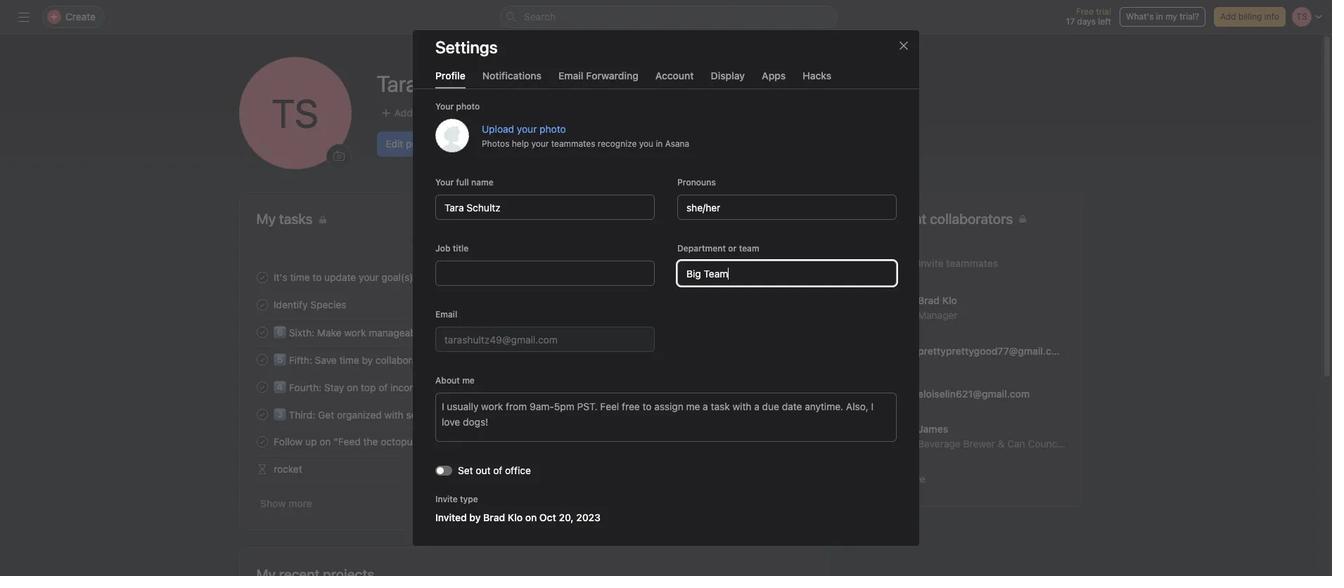 Task type: vqa. For each thing, say whether or not it's contained in the screenshot.
"days"
yes



Task type: describe. For each thing, give the bounding box(es) containing it.
completed image for 5️⃣
[[254, 351, 271, 368]]

ts
[[272, 90, 319, 137]]

oct for it's time to update your goal(s)
[[786, 272, 800, 283]]

6️⃣ sixth: make work manageable
[[273, 327, 424, 339]]

close image
[[899, 40, 910, 51]]

make
[[317, 327, 341, 339]]

0 vertical spatial work
[[344, 327, 366, 339]]

can
[[1007, 438, 1025, 450]]

third:
[[289, 410, 315, 421]]

incoming
[[390, 382, 432, 394]]

show more for right show more "button"
[[874, 474, 926, 485]]

job title
[[436, 244, 469, 254]]

oct 30 for 3️⃣ third: get organized with sections
[[785, 410, 812, 420]]

1 horizontal spatial work
[[434, 382, 456, 394]]

show more for leftmost show more "button"
[[260, 498, 312, 510]]

recognize
[[598, 138, 637, 149]]

1 vertical spatial time
[[339, 355, 359, 367]]

your photo
[[436, 101, 480, 112]]

1 horizontal spatial upload new photo image
[[436, 119, 469, 153]]

about me
[[436, 376, 475, 386]]

completed image for identify
[[254, 297, 271, 313]]

completed image for 4️⃣
[[254, 379, 271, 396]]

in inside 'button'
[[1157, 11, 1164, 22]]

display
[[711, 70, 745, 82]]

beverage
[[918, 438, 961, 450]]

billing
[[1239, 11, 1263, 22]]

your full name
[[436, 177, 494, 188]]

species
[[310, 299, 346, 311]]

I usually work from 9am-5pm PST. Feel free to assign me a task with a due date anytime. Also, I love dogs! text field
[[436, 393, 897, 443]]

6️⃣
[[273, 327, 286, 339]]

get
[[318, 410, 334, 421]]

set out of office
[[458, 465, 531, 477]]

fifth:
[[289, 355, 312, 367]]

stay
[[324, 382, 344, 394]]

identify species
[[273, 299, 346, 311]]

add for add job title
[[394, 107, 413, 119]]

completed checkbox for follow
[[254, 434, 271, 451]]

follow
[[273, 436, 302, 448]]

apps
[[762, 70, 786, 82]]

profile button
[[436, 70, 466, 89]]

what's in my trial? button
[[1120, 7, 1206, 27]]

set
[[458, 465, 473, 477]]

type
[[460, 495, 478, 505]]

30 for 3️⃣ third: get organized with sections
[[802, 410, 812, 420]]

me
[[462, 376, 475, 386]]

the
[[363, 436, 378, 448]]

upload your photo button
[[482, 123, 566, 135]]

account button
[[656, 70, 694, 89]]

you
[[639, 138, 654, 149]]

up
[[305, 436, 317, 448]]

frequent collaborators
[[870, 211, 1013, 227]]

email for email
[[436, 310, 457, 320]]

or inside button
[[524, 107, 534, 119]]

email forwarding
[[559, 70, 639, 82]]

drinks
[[769, 437, 794, 447]]

display button
[[711, 70, 745, 89]]

set out of office switch
[[436, 466, 452, 476]]

team inside button
[[498, 107, 522, 119]]

1 horizontal spatial show
[[874, 474, 899, 485]]

1 vertical spatial team
[[739, 244, 760, 254]]

prettyprettygood77@gmail.com
[[918, 345, 1066, 357]]

office
[[505, 465, 531, 477]]

photo inside the upload your photo photos help your teammates recognize you in asana
[[540, 123, 566, 135]]

on inside invite type invited by brad klo on oct 20, 2023
[[525, 512, 537, 524]]

what's
[[1126, 11, 1154, 22]]

drisco's drinks link
[[728, 435, 794, 449]]

department
[[678, 244, 726, 254]]

el
[[888, 388, 897, 401]]

4️⃣ fourth: stay on top of incoming work
[[273, 382, 456, 394]]

20,
[[559, 512, 574, 524]]

tara schultz
[[377, 70, 495, 97]]

invited
[[436, 512, 467, 524]]

oct 27
[[786, 272, 812, 283]]

0 vertical spatial your
[[517, 123, 537, 135]]

department or team
[[678, 244, 760, 254]]

apps button
[[762, 70, 786, 89]]

completed checkbox for it's
[[254, 269, 271, 286]]

0 horizontal spatial photo
[[456, 101, 480, 112]]

add job title button
[[377, 101, 454, 126]]

1 horizontal spatial show more button
[[870, 467, 929, 493]]

0 horizontal spatial of
[[378, 382, 388, 394]]

1 vertical spatial more
[[288, 498, 312, 510]]

by inside invite type invited by brad klo on oct 20, 2023
[[470, 512, 481, 524]]

dependencies image
[[256, 464, 268, 475]]

your for settings
[[436, 101, 454, 112]]

brad
[[484, 512, 505, 524]]

tasks
[[785, 214, 806, 224]]

1 vertical spatial your
[[532, 138, 549, 149]]

search button
[[500, 6, 838, 28]]

completed checkbox for 6️⃣
[[254, 324, 271, 341]]

days
[[1078, 16, 1096, 27]]

drisco's drinks
[[734, 437, 794, 447]]

completed image for 3️⃣
[[254, 406, 271, 423]]

manager
[[918, 309, 958, 321]]

email for email forwarding
[[559, 70, 584, 82]]

Third-person pronouns (e.g. she/her/hers) text field
[[678, 195, 897, 220]]

free trial 17 days left
[[1067, 6, 1112, 27]]

0 horizontal spatial upload new photo image
[[333, 151, 344, 163]]

add for add billing info
[[1221, 11, 1237, 22]]

add team or dept. button
[[460, 101, 565, 126]]

james
[[918, 423, 948, 435]]

upload your photo photos help your teammates recognize you in asana
[[482, 123, 690, 149]]

oct 27 button
[[786, 272, 812, 283]]

organized
[[337, 410, 382, 421]]

update
[[324, 272, 356, 284]]

it's
[[273, 272, 287, 284]]



Task type: locate. For each thing, give the bounding box(es) containing it.
1 vertical spatial 30
[[802, 410, 812, 420]]

Completed checkbox
[[254, 269, 271, 286], [254, 324, 271, 341], [254, 351, 271, 368], [254, 379, 271, 396], [254, 406, 271, 423], [254, 434, 271, 451]]

1 vertical spatial photo
[[540, 123, 566, 135]]

team down view
[[739, 244, 760, 254]]

1 vertical spatial or
[[728, 244, 737, 254]]

notifications
[[483, 70, 542, 82]]

3️⃣
[[273, 410, 286, 421]]

0 vertical spatial asana
[[665, 138, 690, 149]]

oct for 3️⃣ third: get organized with sections
[[785, 410, 799, 420]]

eloiselin621@gmail.com
[[918, 388, 1030, 400]]

"feed
[[333, 436, 360, 448]]

on right the klo
[[525, 512, 537, 524]]

in right you
[[656, 138, 663, 149]]

completed image left follow at left
[[254, 434, 271, 451]]

of right "top"
[[378, 382, 388, 394]]

add left job
[[394, 107, 413, 119]]

4 completed checkbox from the top
[[254, 379, 271, 396]]

1 vertical spatial show
[[260, 498, 286, 510]]

0 horizontal spatial by
[[362, 355, 373, 367]]

show more down 'ja'
[[874, 474, 926, 485]]

or right department
[[728, 244, 737, 254]]

0 vertical spatial more
[[902, 474, 926, 485]]

2 vertical spatial on
[[525, 512, 537, 524]]

None text field
[[436, 195, 655, 220], [436, 261, 655, 286], [678, 261, 897, 286], [436, 327, 655, 353], [436, 195, 655, 220], [436, 261, 655, 286], [678, 261, 897, 286], [436, 327, 655, 353]]

my
[[1166, 11, 1178, 22]]

2 completed checkbox from the top
[[254, 324, 271, 341]]

help
[[512, 138, 529, 149]]

collaborating
[[375, 355, 434, 367]]

completed image left identify
[[254, 297, 271, 313]]

ja
[[887, 431, 898, 444]]

completed image for it's
[[254, 269, 271, 286]]

hacks
[[803, 70, 832, 82]]

about
[[436, 376, 460, 386]]

ts button
[[239, 57, 351, 170]]

team up upload
[[498, 107, 522, 119]]

dept.
[[537, 107, 561, 119]]

2 completed image from the top
[[254, 406, 271, 423]]

0 vertical spatial time
[[290, 272, 310, 284]]

0 horizontal spatial on
[[319, 436, 331, 448]]

1 horizontal spatial more
[[902, 474, 926, 485]]

completed image left it's
[[254, 269, 271, 286]]

0 vertical spatial oct 30
[[785, 382, 812, 393]]

view all tasks
[[752, 214, 806, 224]]

by left brad
[[470, 512, 481, 524]]

1 vertical spatial show more
[[260, 498, 312, 510]]

1 horizontal spatial team
[[739, 244, 760, 254]]

out
[[476, 465, 491, 477]]

email up about
[[436, 310, 457, 320]]

completed image for follow
[[254, 434, 271, 451]]

of
[[378, 382, 388, 394], [493, 465, 503, 477]]

show more down "rocket"
[[260, 498, 312, 510]]

3 completed checkbox from the top
[[254, 351, 271, 368]]

0 vertical spatial or
[[524, 107, 534, 119]]

completed image for 6️⃣
[[254, 324, 271, 341]]

0 vertical spatial show more
[[874, 474, 926, 485]]

5️⃣ fifth: save time by collaborating in asana
[[273, 355, 476, 367]]

by up "top"
[[362, 355, 373, 367]]

0 horizontal spatial more
[[288, 498, 312, 510]]

in inside the upload your photo photos help your teammates recognize you in asana
[[656, 138, 663, 149]]

completed checkbox left 5️⃣
[[254, 351, 271, 368]]

5 completed checkbox from the top
[[254, 406, 271, 423]]

show more button down "rocket"
[[256, 492, 315, 517]]

completed checkbox for 4️⃣
[[254, 379, 271, 396]]

2 vertical spatial your
[[359, 272, 379, 284]]

(she/her)
[[500, 84, 537, 94]]

octopus!"
[[380, 436, 425, 448]]

1 horizontal spatial of
[[493, 465, 503, 477]]

0 vertical spatial show
[[874, 474, 899, 485]]

4 completed image from the top
[[254, 379, 271, 396]]

time left to at the top of page
[[290, 272, 310, 284]]

sixth:
[[289, 327, 314, 339]]

your up help
[[517, 123, 537, 135]]

completed checkbox left it's
[[254, 269, 271, 286]]

top
[[361, 382, 376, 394]]

2 horizontal spatial add
[[1221, 11, 1237, 22]]

trial?
[[1180, 11, 1200, 22]]

add inside button
[[477, 107, 496, 119]]

3 completed image from the top
[[254, 434, 271, 451]]

1 horizontal spatial asana
[[665, 138, 690, 149]]

2 vertical spatial completed image
[[254, 434, 271, 451]]

brad klo manager
[[918, 294, 958, 321]]

0 vertical spatial team
[[498, 107, 522, 119]]

oct 30
[[785, 382, 812, 393], [785, 410, 812, 420]]

your left goal(s)
[[359, 272, 379, 284]]

email left forwarding
[[559, 70, 584, 82]]

29
[[802, 437, 812, 447]]

show down dependencies icon
[[260, 498, 286, 510]]

or
[[524, 107, 534, 119], [728, 244, 737, 254]]

1 horizontal spatial by
[[470, 512, 481, 524]]

1 horizontal spatial add
[[477, 107, 496, 119]]

1 horizontal spatial show more
[[874, 474, 926, 485]]

search list box
[[500, 6, 838, 28]]

invite type invited by brad klo on oct 20, 2023
[[436, 495, 601, 524]]

brad klo
[[918, 294, 957, 306]]

0 vertical spatial your
[[436, 101, 454, 112]]

1 completed checkbox from the top
[[254, 269, 271, 286]]

0 horizontal spatial add
[[394, 107, 413, 119]]

1 your from the top
[[436, 101, 454, 112]]

more
[[902, 474, 926, 485], [288, 498, 312, 510]]

completed image left 4️⃣
[[254, 379, 271, 396]]

6 completed checkbox from the top
[[254, 434, 271, 451]]

your for your photo
[[436, 177, 454, 188]]

invite
[[436, 495, 458, 505]]

completed image
[[254, 269, 271, 286], [254, 406, 271, 423], [254, 434, 271, 451]]

2023
[[576, 512, 601, 524]]

brewer
[[963, 438, 995, 450]]

1 oct 30 button from the top
[[785, 382, 812, 393]]

0 horizontal spatial title
[[432, 107, 450, 119]]

1 vertical spatial in
[[656, 138, 663, 149]]

1 vertical spatial oct 30 button
[[785, 410, 812, 420]]

add team or dept.
[[477, 107, 561, 119]]

asana
[[665, 138, 690, 149], [448, 355, 476, 367]]

job
[[436, 244, 451, 254]]

title inside button
[[432, 107, 450, 119]]

identify
[[273, 299, 307, 311]]

your
[[517, 123, 537, 135], [532, 138, 549, 149], [359, 272, 379, 284]]

photo down tara schultz (she/her)
[[456, 101, 480, 112]]

0 vertical spatial email
[[559, 70, 584, 82]]

0 horizontal spatial or
[[524, 107, 534, 119]]

on
[[347, 382, 358, 394], [319, 436, 331, 448], [525, 512, 537, 524]]

oct 30 button for 3️⃣ third: get organized with sections
[[785, 410, 812, 420]]

completed checkbox for 3️⃣
[[254, 406, 271, 423]]

27
[[802, 272, 812, 283]]

completed image left 6️⃣
[[254, 324, 271, 341]]

0 horizontal spatial work
[[344, 327, 366, 339]]

profile
[[436, 70, 466, 82]]

0 horizontal spatial show more button
[[256, 492, 315, 517]]

completed checkbox left 6️⃣
[[254, 324, 271, 341]]

show
[[874, 474, 899, 485], [260, 498, 286, 510]]

save
[[315, 355, 337, 367]]

1 vertical spatial title
[[453, 244, 469, 254]]

2 your from the top
[[436, 177, 454, 188]]

of right out
[[493, 465, 503, 477]]

2 horizontal spatial in
[[1157, 11, 1164, 22]]

full
[[456, 177, 469, 188]]

1 vertical spatial your
[[436, 177, 454, 188]]

or up upload your photo button
[[524, 107, 534, 119]]

2 oct 30 button from the top
[[785, 410, 812, 420]]

nov
[[784, 437, 799, 447]]

your right help
[[532, 138, 549, 149]]

upload
[[482, 123, 514, 135]]

0 vertical spatial completed image
[[254, 269, 271, 286]]

photo down dept.
[[540, 123, 566, 135]]

show down 'ja'
[[874, 474, 899, 485]]

0 vertical spatial by
[[362, 355, 373, 367]]

add billing info
[[1221, 11, 1280, 22]]

0 vertical spatial oct 30 button
[[785, 382, 812, 393]]

email
[[559, 70, 584, 82], [436, 310, 457, 320]]

oct inside invite type invited by brad klo on oct 20, 2023
[[540, 512, 556, 524]]

edit
[[386, 138, 403, 150]]

30
[[802, 382, 812, 393], [802, 410, 812, 420]]

0 horizontal spatial time
[[290, 272, 310, 284]]

on right "up"
[[319, 436, 331, 448]]

1 vertical spatial email
[[436, 310, 457, 320]]

manageable
[[369, 327, 424, 339]]

prettyprettygood77@gmail.com link
[[853, 330, 1083, 373]]

completed checkbox for 5️⃣
[[254, 351, 271, 368]]

0 vertical spatial in
[[1157, 11, 1164, 22]]

job
[[416, 107, 430, 119]]

oct 30 button for 4️⃣ fourth: stay on top of incoming work
[[785, 382, 812, 393]]

show more button down 'ja'
[[870, 467, 929, 493]]

1 vertical spatial oct 30
[[785, 410, 812, 420]]

add up upload
[[477, 107, 496, 119]]

1 horizontal spatial on
[[347, 382, 358, 394]]

work left me
[[434, 382, 456, 394]]

add left billing
[[1221, 11, 1237, 22]]

1 vertical spatial work
[[434, 382, 456, 394]]

0 vertical spatial photo
[[456, 101, 480, 112]]

1 horizontal spatial email
[[559, 70, 584, 82]]

nov 29
[[784, 437, 812, 447]]

2 vertical spatial in
[[437, 355, 445, 367]]

1 vertical spatial on
[[319, 436, 331, 448]]

Completed checkbox
[[254, 297, 271, 313]]

with
[[384, 410, 403, 421]]

2 30 from the top
[[802, 410, 812, 420]]

your right job
[[436, 101, 454, 112]]

info
[[1265, 11, 1280, 22]]

view
[[752, 214, 771, 224]]

oct for 4️⃣ fourth: stay on top of incoming work
[[785, 382, 799, 393]]

on left "top"
[[347, 382, 358, 394]]

trial
[[1096, 6, 1112, 17]]

tara schultz (she/her)
[[377, 70, 537, 97]]

time right save
[[339, 355, 359, 367]]

2 horizontal spatial on
[[525, 512, 537, 524]]

your left full
[[436, 177, 454, 188]]

0 horizontal spatial show more
[[260, 498, 312, 510]]

edit profile
[[386, 138, 435, 150]]

what's in my trial?
[[1126, 11, 1200, 22]]

more down "rocket"
[[288, 498, 312, 510]]

oct 30 for 4️⃣ fourth: stay on top of incoming work
[[785, 382, 812, 393]]

completed checkbox left follow at left
[[254, 434, 271, 451]]

3️⃣ third: get organized with sections
[[273, 410, 444, 421]]

in up about
[[437, 355, 445, 367]]

0 horizontal spatial in
[[437, 355, 445, 367]]

edit profile button
[[377, 132, 444, 157]]

1 completed image from the top
[[254, 297, 271, 313]]

completed checkbox left 3️⃣ at the bottom left of page
[[254, 406, 271, 423]]

asana right you
[[665, 138, 690, 149]]

work
[[344, 327, 366, 339], [434, 382, 456, 394]]

0 vertical spatial of
[[378, 382, 388, 394]]

in left my
[[1157, 11, 1164, 22]]

1 horizontal spatial photo
[[540, 123, 566, 135]]

1 vertical spatial of
[[493, 465, 503, 477]]

30 for 4️⃣ fourth: stay on top of incoming work
[[802, 382, 812, 393]]

left
[[1099, 16, 1112, 27]]

1 vertical spatial by
[[470, 512, 481, 524]]

1 horizontal spatial in
[[656, 138, 663, 149]]

upload new photo image
[[436, 119, 469, 153], [333, 151, 344, 163]]

1 30 from the top
[[802, 382, 812, 393]]

to
[[312, 272, 321, 284]]

photos
[[482, 138, 510, 149]]

completed image left 3️⃣ at the bottom left of page
[[254, 406, 271, 423]]

completed image
[[254, 297, 271, 313], [254, 324, 271, 341], [254, 351, 271, 368], [254, 379, 271, 396]]

2 oct 30 from the top
[[785, 410, 812, 420]]

more down 'beverage'
[[902, 474, 926, 485]]

email inside 'button'
[[559, 70, 584, 82]]

0 horizontal spatial show
[[260, 498, 286, 510]]

3 completed image from the top
[[254, 351, 271, 368]]

asana up about me
[[448, 355, 476, 367]]

james beverage brewer & can councilor
[[918, 423, 1071, 450]]

0 horizontal spatial team
[[498, 107, 522, 119]]

0 vertical spatial on
[[347, 382, 358, 394]]

4️⃣
[[273, 382, 286, 394]]

in
[[1157, 11, 1164, 22], [656, 138, 663, 149], [437, 355, 445, 367]]

0 horizontal spatial asana
[[448, 355, 476, 367]]

completed image left 5️⃣
[[254, 351, 271, 368]]

1 horizontal spatial title
[[453, 244, 469, 254]]

1 completed image from the top
[[254, 269, 271, 286]]

add for add team or dept.
[[477, 107, 496, 119]]

2 completed image from the top
[[254, 324, 271, 341]]

1 oct 30 from the top
[[785, 382, 812, 393]]

pronouns
[[678, 177, 716, 188]]

0 vertical spatial 30
[[802, 382, 812, 393]]

sections
[[406, 410, 444, 421]]

work right make at the left bottom of page
[[344, 327, 366, 339]]

klo
[[508, 512, 523, 524]]

1 horizontal spatial time
[[339, 355, 359, 367]]

0 horizontal spatial email
[[436, 310, 457, 320]]

0 vertical spatial title
[[432, 107, 450, 119]]

time
[[290, 272, 310, 284], [339, 355, 359, 367]]

goal(s)
[[381, 272, 413, 284]]

add billing info button
[[1214, 7, 1286, 27]]

follow up on "feed the octopus!"
[[273, 436, 425, 448]]

1 horizontal spatial or
[[728, 244, 737, 254]]

search
[[524, 11, 556, 23]]

rocket
[[273, 464, 302, 476]]

asana inside the upload your photo photos help your teammates recognize you in asana
[[665, 138, 690, 149]]

1 vertical spatial completed image
[[254, 406, 271, 423]]

completed checkbox left 4️⃣
[[254, 379, 271, 396]]

1 vertical spatial asana
[[448, 355, 476, 367]]

5️⃣
[[273, 355, 286, 367]]



